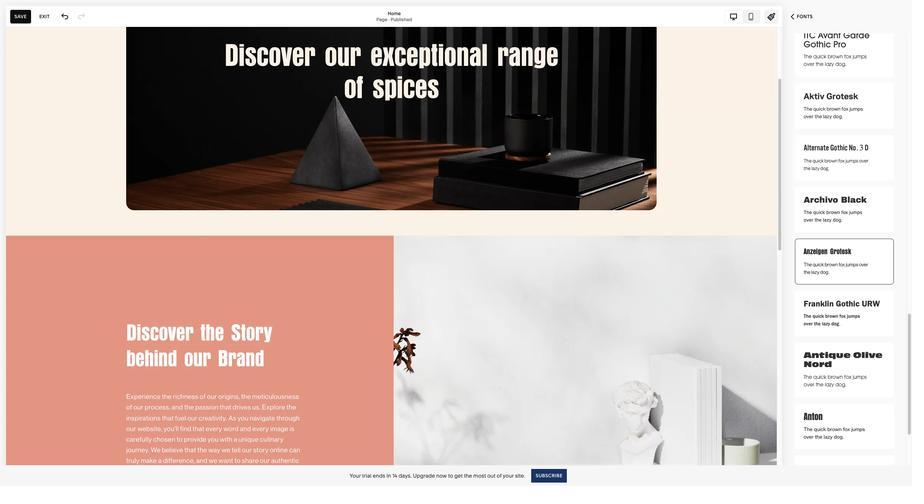 Task type: describe. For each thing, give the bounding box(es) containing it.
lazy for archivo
[[823, 216, 831, 224]]

quick inside itc avant garde gothic pro the quick brown fox jumps over the lazy dog.
[[813, 53, 826, 60]]

fox inside itc avant garde gothic pro the quick brown fox jumps over the lazy dog.
[[844, 53, 851, 60]]

the for anzeigen
[[804, 261, 812, 268]]

jumps for franklin gothic urw
[[847, 313, 860, 319]]

most
[[473, 472, 486, 479]]

the for archivo
[[815, 216, 822, 224]]

alternate gothic no. 3 d
[[804, 143, 869, 153]]

fox for antique
[[844, 374, 851, 380]]

fonts
[[797, 14, 813, 19]]

the right the get
[[464, 472, 472, 479]]

the for aktiv
[[815, 113, 822, 119]]

pragmatica extended
[[804, 463, 858, 483]]

lazy for aktiv
[[823, 113, 832, 119]]

quick for anzeigen
[[813, 261, 824, 268]]

lazy for franklin
[[822, 321, 830, 327]]

the for antique
[[816, 382, 824, 388]]

14
[[392, 472, 397, 479]]

anton the quick brown fox jumps over the lazy dog.
[[804, 410, 865, 440]]

lazy inside the anton the quick brown fox jumps over the lazy dog.
[[824, 434, 833, 440]]

dog. for archivo
[[833, 216, 842, 224]]

the for franklin
[[814, 321, 821, 327]]

the for alternate
[[804, 165, 811, 172]]

gothic for alternate
[[830, 143, 848, 153]]

to
[[448, 472, 453, 479]]

brown for aktiv
[[827, 106, 840, 112]]

of
[[497, 472, 502, 479]]

fox for anzeigen
[[839, 261, 845, 268]]

out
[[487, 472, 495, 479]]

home
[[388, 10, 401, 16]]

olive
[[853, 350, 883, 361]]

archivo
[[804, 196, 838, 205]]

fox for franklin
[[839, 313, 846, 319]]

site.
[[515, 472, 525, 479]]

the quick brown fox jumps over the lazy dog. for anzeigen
[[804, 261, 868, 275]]

brown inside the anton the quick brown fox jumps over the lazy dog.
[[827, 426, 842, 432]]

lazy inside itc avant garde gothic pro the quick brown fox jumps over the lazy dog.
[[825, 61, 834, 67]]

anton
[[804, 410, 823, 423]]

dog. for franklin
[[831, 321, 840, 327]]

subscribe
[[535, 473, 562, 478]]

d
[[865, 143, 869, 153]]

the for aktiv
[[804, 106, 812, 112]]

fox for aktiv
[[842, 106, 848, 112]]

quick for alternate
[[813, 157, 824, 164]]

archivo black
[[804, 196, 867, 205]]

the quick brown fox jumps over the lazy dog. for archivo
[[804, 209, 862, 224]]

fonts button
[[782, 8, 821, 25]]

urw
[[862, 299, 880, 309]]

jumps for alternate gothic no. 3 d
[[846, 157, 858, 164]]

lazy for anzeigen
[[811, 269, 819, 275]]

aktiv
[[804, 91, 824, 101]]

the quick brown fox jumps over the lazy dog. for aktiv
[[804, 106, 863, 119]]

the quick brown fox jumps over the lazy dog. for antique
[[804, 374, 867, 388]]

jumps for antique olive nord
[[853, 374, 867, 380]]

quick for antique
[[813, 374, 826, 380]]

antique olive nord
[[804, 350, 883, 370]]

brown for anzeigen
[[825, 261, 838, 268]]

get
[[454, 472, 463, 479]]

the inside itc avant garde gothic pro the quick brown fox jumps over the lazy dog.
[[816, 61, 824, 67]]

over for anzeigen grotesk
[[859, 261, 868, 268]]

fox for archivo
[[841, 209, 848, 216]]

3
[[859, 143, 864, 153]]

dog. for alternate
[[820, 165, 829, 172]]

ends
[[373, 472, 385, 479]]

the for anzeigen
[[804, 269, 810, 275]]

over for franklin gothic urw
[[804, 321, 813, 327]]

quick for franklin
[[813, 313, 824, 319]]

anzeigen grotesk
[[804, 247, 851, 257]]

pragmatica
[[804, 463, 858, 474]]

your
[[503, 472, 514, 479]]

dog. for antique
[[835, 382, 847, 388]]

dog. inside the anton the quick brown fox jumps over the lazy dog.
[[834, 434, 844, 440]]

brown for antique
[[828, 374, 843, 380]]



Task type: vqa. For each thing, say whether or not it's contained in the screenshot.
·
yes



Task type: locate. For each thing, give the bounding box(es) containing it.
dog. down franklin gothic urw
[[831, 321, 840, 327]]

5 the from the top
[[804, 261, 812, 268]]

jumps
[[853, 53, 867, 60], [849, 106, 863, 112], [846, 157, 858, 164], [849, 209, 862, 216], [846, 261, 858, 268], [847, 313, 860, 319], [853, 374, 867, 380], [851, 426, 865, 432]]

dog. down aktiv grotesk
[[833, 113, 843, 119]]

over for archivo black
[[804, 216, 813, 224]]

quick down anzeigen
[[813, 261, 824, 268]]

pro
[[833, 39, 846, 50]]

itc
[[804, 30, 816, 41]]

the down franklin at the right bottom of page
[[814, 321, 821, 327]]

antique
[[804, 350, 851, 361]]

lazy up pragmatica
[[824, 434, 833, 440]]

the down itc
[[804, 53, 812, 60]]

page
[[376, 16, 387, 22]]

over inside itc avant garde gothic pro the quick brown fox jumps over the lazy dog.
[[804, 61, 814, 67]]

the down alternate
[[804, 165, 811, 172]]

2 the from the top
[[804, 106, 812, 112]]

quick down avant
[[813, 53, 826, 60]]

franklin gothic urw
[[804, 299, 880, 309]]

in
[[386, 472, 391, 479]]

days.
[[399, 472, 412, 479]]

quick down anton
[[814, 426, 826, 432]]

dog. for anzeigen
[[820, 269, 830, 275]]

the for archivo
[[804, 209, 812, 216]]

jumps for aktiv grotesk
[[849, 106, 863, 112]]

anzeigen
[[804, 247, 828, 257]]

save
[[14, 13, 27, 19]]

1 vertical spatial gothic
[[830, 143, 848, 153]]

dog. up pragmatica
[[834, 434, 844, 440]]

lazy down pro
[[825, 61, 834, 67]]

the down anzeigen
[[804, 261, 812, 268]]

lazy down anzeigen
[[811, 269, 819, 275]]

trial
[[362, 472, 371, 479]]

over inside the anton the quick brown fox jumps over the lazy dog.
[[804, 434, 814, 440]]

the down anzeigen
[[804, 269, 810, 275]]

2 vertical spatial gothic
[[836, 299, 860, 309]]

the quick brown fox jumps over the lazy dog. down antique olive nord at the bottom right of the page
[[804, 374, 867, 388]]

save button
[[10, 10, 31, 23]]

brown inside itc avant garde gothic pro the quick brown fox jumps over the lazy dog.
[[828, 53, 843, 60]]

pragmatica extended button
[[795, 455, 894, 486]]

the inside itc avant garde gothic pro the quick brown fox jumps over the lazy dog.
[[804, 53, 812, 60]]

alternate
[[804, 143, 829, 153]]

the down alternate
[[804, 157, 812, 164]]

quick down archivo at right top
[[813, 209, 825, 216]]

gothic inside itc avant garde gothic pro the quick brown fox jumps over the lazy dog.
[[804, 39, 831, 50]]

fox inside the anton the quick brown fox jumps over the lazy dog.
[[843, 426, 850, 432]]

the down nord
[[816, 382, 824, 388]]

the down archivo at right top
[[815, 216, 822, 224]]

dog.
[[835, 61, 847, 67], [833, 113, 843, 119], [820, 165, 829, 172], [833, 216, 842, 224], [820, 269, 830, 275], [831, 321, 840, 327], [835, 382, 847, 388], [834, 434, 844, 440]]

·
[[388, 16, 390, 22]]

garde
[[843, 30, 870, 41]]

4 the from the top
[[804, 209, 812, 216]]

the down aktiv
[[804, 106, 812, 112]]

2 the quick brown fox jumps over the lazy dog. from the top
[[804, 157, 868, 172]]

over for antique olive nord
[[804, 382, 814, 388]]

jumps for archivo black
[[849, 209, 862, 216]]

lazy down aktiv grotesk
[[823, 113, 832, 119]]

jumps for anzeigen grotesk
[[846, 261, 858, 268]]

aktiv grotesk
[[804, 91, 858, 101]]

lazy down franklin at the right bottom of page
[[822, 321, 830, 327]]

gothic for franklin
[[836, 299, 860, 309]]

quick inside the anton the quick brown fox jumps over the lazy dog.
[[814, 426, 826, 432]]

quick down aktiv
[[813, 106, 825, 112]]

3 the from the top
[[804, 157, 812, 164]]

quick down franklin at the right bottom of page
[[813, 313, 824, 319]]

the quick brown fox jumps over the lazy dog. down "archivo black"
[[804, 209, 862, 224]]

jumps inside the anton the quick brown fox jumps over the lazy dog.
[[851, 426, 865, 432]]

upgrade
[[413, 472, 435, 479]]

avant
[[818, 30, 841, 41]]

exit button
[[35, 10, 54, 23]]

lazy
[[825, 61, 834, 67], [823, 113, 832, 119], [811, 165, 820, 172], [823, 216, 831, 224], [811, 269, 819, 275], [822, 321, 830, 327], [825, 382, 834, 388], [824, 434, 833, 440]]

grotesk
[[826, 91, 858, 101], [830, 247, 851, 257]]

home page · published
[[376, 10, 412, 22]]

grotesk right anzeigen
[[830, 247, 851, 257]]

tab list
[[725, 10, 760, 23]]

1 vertical spatial grotesk
[[830, 247, 851, 257]]

grotesk right aktiv
[[826, 91, 858, 101]]

dog. down anzeigen grotesk
[[820, 269, 830, 275]]

the quick brown fox jumps over the lazy dog. down anzeigen grotesk
[[804, 261, 868, 275]]

lazy for antique
[[825, 382, 834, 388]]

brown for alternate
[[824, 157, 838, 164]]

lazy down archivo at right top
[[823, 216, 831, 224]]

gothic left pro
[[804, 39, 831, 50]]

jumps inside itc avant garde gothic pro the quick brown fox jumps over the lazy dog.
[[853, 53, 867, 60]]

the
[[816, 61, 824, 67], [815, 113, 822, 119], [804, 165, 811, 172], [815, 216, 822, 224], [804, 269, 810, 275], [814, 321, 821, 327], [816, 382, 824, 388], [815, 434, 822, 440], [464, 472, 472, 479]]

published
[[391, 16, 412, 22]]

the down anton
[[815, 434, 822, 440]]

4 the quick brown fox jumps over the lazy dog. from the top
[[804, 261, 868, 275]]

the quick brown fox jumps over the lazy dog. down aktiv grotesk
[[804, 106, 863, 119]]

the for franklin
[[804, 313, 811, 319]]

lazy down nord
[[825, 382, 834, 388]]

fox for alternate
[[838, 157, 845, 164]]

6 the from the top
[[804, 313, 811, 319]]

the down avant
[[816, 61, 824, 67]]

fox
[[844, 53, 851, 60], [842, 106, 848, 112], [838, 157, 845, 164], [841, 209, 848, 216], [839, 261, 845, 268], [839, 313, 846, 319], [844, 374, 851, 380], [843, 426, 850, 432]]

the down anton
[[804, 426, 813, 432]]

brown for franklin
[[825, 313, 838, 319]]

your trial ends in 14 days. upgrade now to get the most out of your site.
[[350, 472, 525, 479]]

dog. down antique olive nord at the bottom right of the page
[[835, 382, 847, 388]]

dog. down alternate
[[820, 165, 829, 172]]

lazy down alternate
[[811, 165, 820, 172]]

6 the quick brown fox jumps over the lazy dog. from the top
[[804, 374, 867, 388]]

quick for aktiv
[[813, 106, 825, 112]]

over
[[804, 61, 814, 67], [804, 113, 814, 119], [859, 157, 868, 164], [804, 216, 813, 224], [859, 261, 868, 268], [804, 321, 813, 327], [804, 382, 814, 388], [804, 434, 814, 440]]

exit
[[39, 13, 50, 19]]

the for alternate
[[804, 157, 812, 164]]

over for aktiv grotesk
[[804, 113, 814, 119]]

franklin
[[804, 299, 834, 309]]

the down archivo at right top
[[804, 209, 812, 216]]

the down nord
[[804, 374, 812, 380]]

dog. down "archivo black"
[[833, 216, 842, 224]]

grotesk for aktiv grotesk
[[826, 91, 858, 101]]

nord
[[804, 360, 832, 370]]

the down aktiv
[[815, 113, 822, 119]]

gothic
[[804, 39, 831, 50], [830, 143, 848, 153], [836, 299, 860, 309]]

the
[[804, 53, 812, 60], [804, 106, 812, 112], [804, 157, 812, 164], [804, 209, 812, 216], [804, 261, 812, 268], [804, 313, 811, 319], [804, 374, 812, 380], [804, 426, 813, 432]]

quick
[[813, 53, 826, 60], [813, 106, 825, 112], [813, 157, 824, 164], [813, 209, 825, 216], [813, 261, 824, 268], [813, 313, 824, 319], [813, 374, 826, 380], [814, 426, 826, 432]]

dog. inside itc avant garde gothic pro the quick brown fox jumps over the lazy dog.
[[835, 61, 847, 67]]

the quick brown fox jumps over the lazy dog. for alternate
[[804, 157, 868, 172]]

now
[[436, 472, 447, 479]]

the quick brown fox jumps over the lazy dog. down franklin gothic urw
[[804, 313, 860, 327]]

lazy for alternate
[[811, 165, 820, 172]]

itc avant garde gothic pro the quick brown fox jumps over the lazy dog.
[[804, 30, 870, 67]]

gothic left urw
[[836, 299, 860, 309]]

3 the quick brown fox jumps over the lazy dog. from the top
[[804, 209, 862, 224]]

1 the from the top
[[804, 53, 812, 60]]

gothic left no.
[[830, 143, 848, 153]]

1 the quick brown fox jumps over the lazy dog. from the top
[[804, 106, 863, 119]]

quick down alternate
[[813, 157, 824, 164]]

the quick brown fox jumps over the lazy dog.
[[804, 106, 863, 119], [804, 157, 868, 172], [804, 209, 862, 224], [804, 261, 868, 275], [804, 313, 860, 327], [804, 374, 867, 388]]

dog. for aktiv
[[833, 113, 843, 119]]

the quick brown fox jumps over the lazy dog. for franklin
[[804, 313, 860, 327]]

no.
[[849, 143, 858, 153]]

the inside the anton the quick brown fox jumps over the lazy dog.
[[804, 426, 813, 432]]

the down franklin at the right bottom of page
[[804, 313, 811, 319]]

the inside the anton the quick brown fox jumps over the lazy dog.
[[815, 434, 822, 440]]

0 vertical spatial gothic
[[804, 39, 831, 50]]

8 the from the top
[[804, 426, 813, 432]]

over for alternate gothic no. 3 d
[[859, 157, 868, 164]]

your
[[350, 472, 361, 479]]

brown for archivo
[[826, 209, 840, 216]]

quick down nord
[[813, 374, 826, 380]]

extended
[[804, 472, 849, 483]]

5 the quick brown fox jumps over the lazy dog. from the top
[[804, 313, 860, 327]]

subscribe button
[[531, 469, 567, 483]]

quick for archivo
[[813, 209, 825, 216]]

0 vertical spatial grotesk
[[826, 91, 858, 101]]

the quick brown fox jumps over the lazy dog. down alternate gothic no. 3 d
[[804, 157, 868, 172]]

7 the from the top
[[804, 374, 812, 380]]

dog. down pro
[[835, 61, 847, 67]]

black
[[841, 196, 867, 205]]

the for antique
[[804, 374, 812, 380]]

grotesk for anzeigen grotesk
[[830, 247, 851, 257]]

brown
[[828, 53, 843, 60], [827, 106, 840, 112], [824, 157, 838, 164], [826, 209, 840, 216], [825, 261, 838, 268], [825, 313, 838, 319], [828, 374, 843, 380], [827, 426, 842, 432]]



